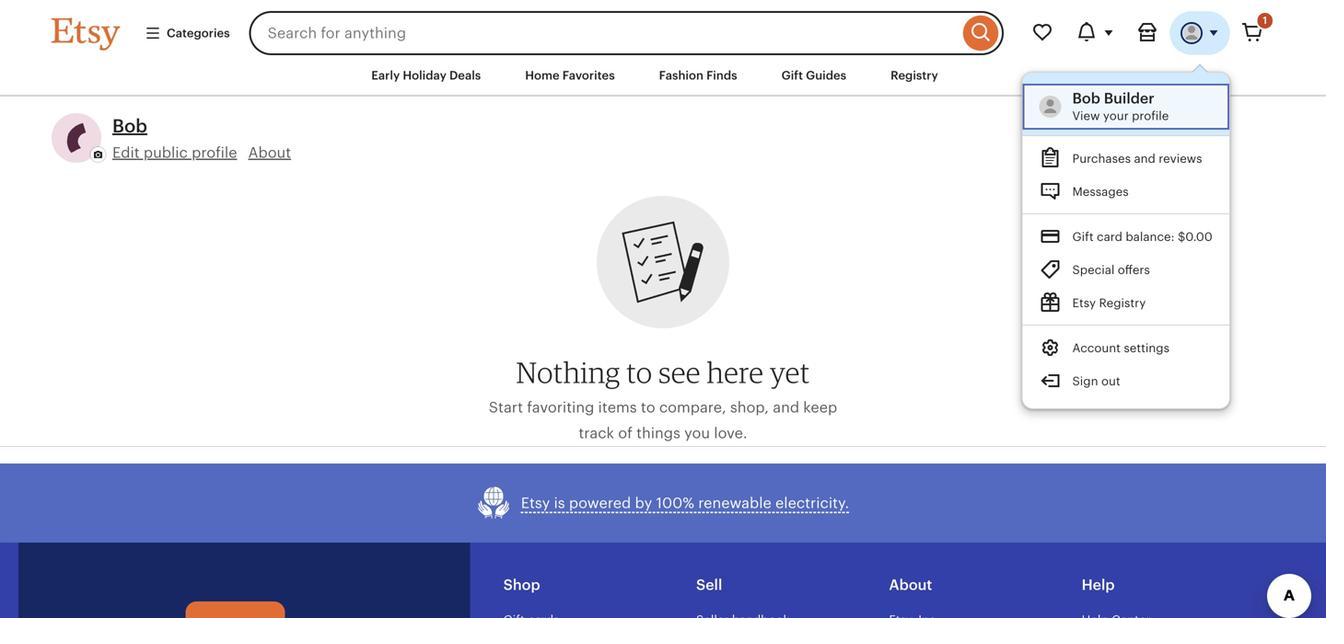 Task type: vqa. For each thing, say whether or not it's contained in the screenshot.
etsy is powered by 100% renewable electricity. button
yes



Task type: describe. For each thing, give the bounding box(es) containing it.
public
[[144, 145, 188, 161]]

1
[[1263, 15, 1267, 26]]

bob button
[[112, 113, 147, 139]]

view
[[1073, 109, 1100, 123]]

sign out
[[1073, 375, 1121, 389]]

etsy registry link
[[1023, 286, 1229, 320]]

none search field inside bob builder banner
[[249, 11, 1004, 55]]

0 horizontal spatial registry
[[891, 69, 938, 82]]

settings
[[1124, 342, 1170, 355]]

guides
[[806, 69, 846, 82]]

princess1230
[[1082, 119, 1174, 136]]

registry inside "link"
[[1099, 297, 1146, 310]]

purchases and reviews link
[[1023, 142, 1229, 175]]

1 vertical spatial to
[[641, 400, 655, 416]]

princess1230 image
[[1185, 119, 1222, 156]]

gift for gift guides
[[781, 69, 803, 82]]

home favorites
[[525, 69, 615, 82]]

balance:
[[1126, 230, 1175, 244]]

builder
[[1104, 90, 1155, 107]]

of
[[618, 426, 633, 442]]

categories
[[167, 26, 230, 40]]

renewable
[[698, 496, 772, 512]]

bob for bob
[[112, 116, 147, 137]]

special offers
[[1073, 263, 1150, 277]]

etsy for etsy is powered by 100% renewable electricity.
[[521, 496, 550, 512]]

account settings link
[[1023, 332, 1229, 365]]

out
[[1102, 375, 1121, 389]]

sign out link
[[1023, 365, 1229, 398]]

early
[[371, 69, 400, 82]]

messages
[[1073, 185, 1129, 199]]

bob builder view your profile
[[1073, 90, 1169, 123]]

offers
[[1118, 263, 1150, 277]]

by
[[635, 496, 652, 512]]

messages link
[[1023, 175, 1229, 208]]

here
[[707, 356, 764, 391]]

gift guides link
[[768, 59, 860, 92]]

account
[[1073, 342, 1121, 355]]

home
[[525, 69, 560, 82]]

purchases and reviews
[[1073, 152, 1202, 166]]

purchases
[[1073, 152, 1131, 166]]

yet
[[770, 356, 810, 391]]

0 vertical spatial bob builder's avatar image
[[1181, 22, 1203, 44]]

you
[[684, 426, 710, 442]]

sales
[[1144, 137, 1174, 151]]

view your profile element
[[1073, 89, 1213, 108]]

help
[[1082, 578, 1115, 594]]

special offers link
[[1023, 253, 1229, 286]]

gift for gift card balance: $ 0.00
[[1073, 230, 1094, 244]]

sign
[[1073, 375, 1098, 389]]



Task type: locate. For each thing, give the bounding box(es) containing it.
love.
[[714, 426, 747, 442]]

items
[[598, 400, 637, 416]]

to up things in the bottom of the page
[[641, 400, 655, 416]]

bob for bob builder view your profile
[[1073, 90, 1101, 107]]

sell
[[696, 578, 722, 594]]

1 vertical spatial and
[[773, 400, 799, 416]]

to
[[626, 356, 652, 391], [641, 400, 655, 416]]

0 vertical spatial to
[[626, 356, 652, 391]]

gift guides
[[781, 69, 846, 82]]

profile right public
[[192, 145, 237, 161]]

and
[[1134, 152, 1156, 166], [773, 400, 799, 416]]

and left keep
[[773, 400, 799, 416]]

1 vertical spatial registry
[[1099, 297, 1146, 310]]

etsy registry
[[1073, 297, 1146, 310]]

nothing to see here yet start favoriting items to compare, shop, and keep track of things you love.
[[489, 356, 837, 442]]

edit public profile link
[[112, 145, 237, 161]]

holiday
[[403, 69, 446, 82]]

start
[[489, 400, 523, 416]]

etsy inside button
[[521, 496, 550, 512]]

1 vertical spatial profile
[[192, 145, 237, 161]]

favoriting
[[527, 400, 594, 416]]

shop,
[[730, 400, 769, 416]]

0.00
[[1186, 230, 1213, 244]]

about button
[[248, 145, 291, 161]]

see
[[659, 356, 701, 391]]

1 horizontal spatial registry
[[1099, 297, 1146, 310]]

0 vertical spatial etsy
[[1073, 297, 1096, 310]]

1 vertical spatial etsy
[[521, 496, 550, 512]]

bob builder's avatar image left view in the right of the page
[[1039, 96, 1062, 118]]

0 vertical spatial bob
[[1073, 90, 1101, 107]]

0 vertical spatial about
[[248, 145, 291, 161]]

100%
[[656, 496, 694, 512]]

gift left guides
[[781, 69, 803, 82]]

fashion finds
[[659, 69, 737, 82]]

0
[[1133, 137, 1141, 151]]

0 horizontal spatial bob
[[112, 116, 147, 137]]

electricity.
[[775, 496, 849, 512]]

etsy left "is"
[[521, 496, 550, 512]]

etsy is powered by 100% renewable electricity. button
[[477, 486, 849, 521]]

0 vertical spatial gift
[[781, 69, 803, 82]]

0 horizontal spatial and
[[773, 400, 799, 416]]

profile down view your profile element
[[1132, 109, 1169, 123]]

Search for anything text field
[[249, 11, 959, 55]]

gift card balance: $ 0.00
[[1073, 230, 1213, 244]]

gift inside bob builder banner
[[1073, 230, 1094, 244]]

edit
[[112, 145, 140, 161]]

shop
[[503, 578, 540, 594]]

special
[[1073, 263, 1115, 277]]

0 vertical spatial registry
[[891, 69, 938, 82]]

etsy inside "link"
[[1073, 297, 1096, 310]]

etsy is powered by 100% renewable electricity.
[[521, 496, 849, 512]]

things
[[636, 426, 680, 442]]

bob builder's avatar image
[[1181, 22, 1203, 44], [1039, 96, 1062, 118]]

1 link
[[1230, 11, 1275, 55]]

deals
[[449, 69, 481, 82]]

etsy down the special
[[1073, 297, 1096, 310]]

and down the 0
[[1134, 152, 1156, 166]]

home favorites link
[[511, 59, 629, 92]]

princess1230 0 sales
[[1082, 119, 1174, 151]]

early holiday deals link
[[358, 59, 495, 92]]

keep
[[803, 400, 837, 416]]

fashion finds link
[[645, 59, 751, 92]]

1 horizontal spatial about
[[889, 578, 932, 594]]

menu bar
[[18, 55, 1308, 97]]

0 sales link
[[1133, 137, 1174, 151]]

registry right guides
[[891, 69, 938, 82]]

early holiday deals
[[371, 69, 481, 82]]

registry down special offers link
[[1099, 297, 1146, 310]]

and inside bob builder banner
[[1134, 152, 1156, 166]]

registry link
[[877, 59, 952, 92]]

nothing
[[516, 356, 620, 391]]

1 horizontal spatial profile
[[1132, 109, 1169, 123]]

1 vertical spatial bob
[[112, 116, 147, 137]]

track
[[579, 426, 614, 442]]

gift left card
[[1073, 230, 1094, 244]]

profile inside 'bob builder view your profile'
[[1132, 109, 1169, 123]]

card
[[1097, 230, 1123, 244]]

0 vertical spatial profile
[[1132, 109, 1169, 123]]

your
[[1103, 109, 1129, 123]]

0 horizontal spatial about
[[248, 145, 291, 161]]

bob up view in the right of the page
[[1073, 90, 1101, 107]]

1 horizontal spatial and
[[1134, 152, 1156, 166]]

favorites
[[562, 69, 615, 82]]

0 vertical spatial and
[[1134, 152, 1156, 166]]

edit public profile
[[112, 145, 237, 161]]

1 vertical spatial about
[[889, 578, 932, 594]]

0 horizontal spatial etsy
[[521, 496, 550, 512]]

bob inside 'bob builder view your profile'
[[1073, 90, 1101, 107]]

gift
[[781, 69, 803, 82], [1073, 230, 1094, 244]]

bob builder banner
[[18, 0, 1308, 410]]

fashion
[[659, 69, 704, 82]]

powered
[[569, 496, 631, 512]]

registry
[[891, 69, 938, 82], [1099, 297, 1146, 310]]

bob builder's avatar image left 1 "link"
[[1181, 22, 1203, 44]]

profile
[[1132, 109, 1169, 123], [192, 145, 237, 161]]

etsy
[[1073, 297, 1096, 310], [521, 496, 550, 512]]

bob up edit
[[112, 116, 147, 137]]

compare,
[[659, 400, 726, 416]]

bob
[[1073, 90, 1101, 107], [112, 116, 147, 137]]

reviews
[[1159, 152, 1202, 166]]

0 horizontal spatial bob builder's avatar image
[[1039, 96, 1062, 118]]

0 horizontal spatial gift
[[781, 69, 803, 82]]

account settings
[[1073, 342, 1170, 355]]

0 horizontal spatial profile
[[192, 145, 237, 161]]

to left see
[[626, 356, 652, 391]]

1 vertical spatial bob builder's avatar image
[[1039, 96, 1062, 118]]

menu bar containing early holiday deals
[[18, 55, 1308, 97]]

about
[[248, 145, 291, 161], [889, 578, 932, 594]]

categories button
[[131, 16, 244, 50]]

finds
[[706, 69, 737, 82]]

is
[[554, 496, 565, 512]]

None search field
[[249, 11, 1004, 55]]

1 horizontal spatial etsy
[[1073, 297, 1096, 310]]

1 horizontal spatial gift
[[1073, 230, 1094, 244]]

$
[[1178, 230, 1186, 244]]

1 horizontal spatial bob
[[1073, 90, 1101, 107]]

princess1230 link
[[1082, 119, 1174, 136]]

and inside nothing to see here yet start favoriting items to compare, shop, and keep track of things you love.
[[773, 400, 799, 416]]

1 vertical spatial gift
[[1073, 230, 1094, 244]]

1 horizontal spatial bob builder's avatar image
[[1181, 22, 1203, 44]]

etsy for etsy registry
[[1073, 297, 1096, 310]]



